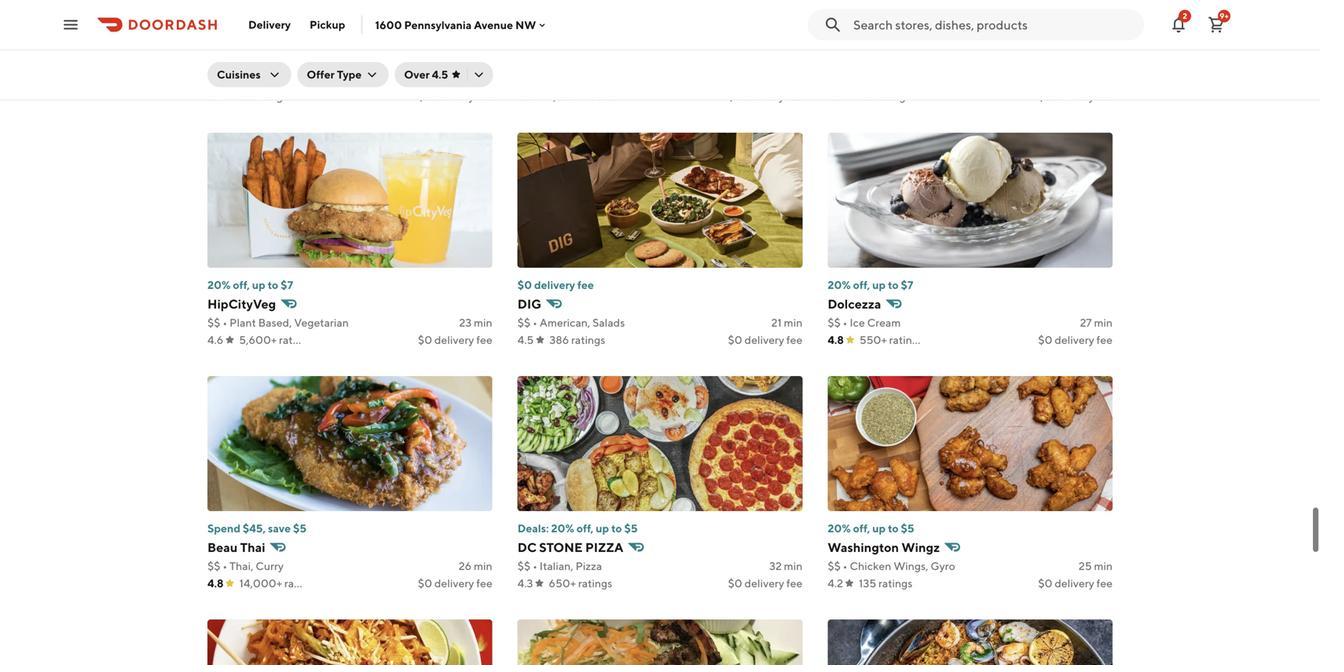 Task type: locate. For each thing, give the bounding box(es) containing it.
27
[[1081, 316, 1092, 329]]

spend
[[208, 522, 241, 535]]

0 vertical spatial 4.5
[[432, 68, 448, 81]]

$$ up the 4.0
[[208, 73, 221, 86]]

thai,
[[230, 560, 254, 573]]

min for beau thai
[[474, 560, 493, 573]]

• for shad's one stop food & catering !
[[223, 73, 227, 86]]

4.6 for 5,600+ ratings
[[208, 334, 224, 347]]

up up hipcityveg
[[252, 279, 266, 292]]

20% up washington
[[828, 522, 851, 535]]

to up hipcityveg
[[268, 279, 279, 292]]

over 4.5
[[404, 68, 448, 81]]

0 vertical spatial 4.8
[[828, 334, 844, 347]]

0 horizontal spatial 4.5
[[432, 68, 448, 81]]

based,
[[258, 316, 292, 329]]

21 min
[[772, 316, 803, 329]]

to up cream
[[888, 279, 899, 292]]

save
[[268, 522, 291, 535]]

0 horizontal spatial 4.8
[[208, 577, 224, 590]]

$0 delivery fee for shad's one stop food & catering !
[[418, 90, 493, 103]]

min for shad's one stop food & catering !
[[474, 73, 493, 86]]

0 vertical spatial catering
[[350, 53, 401, 68]]

20% up the dolcezza
[[828, 279, 851, 292]]

up for washington wingz
[[873, 522, 886, 535]]

0 horizontal spatial 4.6
[[208, 334, 224, 347]]

deals:
[[518, 522, 549, 535]]

$$
[[208, 73, 221, 86], [208, 316, 221, 329], [518, 316, 531, 329], [828, 316, 841, 329], [208, 560, 221, 573], [518, 560, 531, 573], [828, 560, 841, 573]]

1 horizontal spatial 4.5
[[518, 334, 534, 347]]

4.8 for dolcezza
[[828, 334, 844, 347]]

650+
[[549, 577, 576, 590]]

to up washington wingz
[[888, 522, 899, 535]]

pickup button
[[300, 12, 355, 37]]

$7 up 550+ ratings
[[901, 279, 914, 292]]

up up the dolcezza
[[873, 279, 886, 292]]

20% up stone
[[551, 522, 575, 535]]

550+
[[860, 334, 888, 347]]

min for washington wingz
[[1095, 560, 1113, 573]]

$$ down dig
[[518, 316, 531, 329]]

min right 23
[[474, 316, 493, 329]]

$0 for dig
[[728, 334, 743, 347]]

min right 25
[[1095, 560, 1113, 573]]

0 vertical spatial 4.6
[[518, 90, 534, 103]]

4.5 inside button
[[432, 68, 448, 81]]

4.1
[[828, 90, 842, 103]]

4.8
[[828, 334, 844, 347], [208, 577, 224, 590]]

ratings right the 14,000+
[[284, 577, 319, 590]]

$0 for beau thai
[[418, 577, 432, 590]]

20% for hipcityveg
[[208, 279, 231, 292]]

food
[[307, 53, 337, 68]]

1 horizontal spatial 4.6
[[518, 90, 534, 103]]

0 horizontal spatial 20% off, up to $7
[[208, 279, 293, 292]]

off, up hipcityveg
[[233, 279, 250, 292]]

shad's
[[208, 53, 246, 68]]

vegetarian
[[294, 316, 349, 329]]

•
[[223, 73, 227, 86], [223, 316, 227, 329], [533, 316, 538, 329], [843, 316, 848, 329], [223, 560, 227, 573], [533, 560, 538, 573], [843, 560, 848, 573]]

20% off, up to $5
[[828, 35, 915, 48], [828, 522, 915, 535]]

chicken
[[850, 560, 892, 573]]

20% off, up to $5 up washington
[[828, 522, 915, 535]]

up
[[873, 35, 886, 48], [252, 279, 266, 292], [873, 279, 886, 292], [596, 522, 609, 535], [873, 522, 886, 535]]

ratings down cream
[[890, 334, 924, 347]]

delivery for dig
[[745, 334, 785, 347]]

• for dc stone pizza
[[533, 560, 538, 573]]

dig
[[518, 297, 542, 312]]

$0 delivery fee for hipcityveg
[[418, 334, 493, 347]]

45
[[458, 73, 472, 86]]

20% off, up to $7
[[208, 279, 293, 292], [828, 279, 914, 292]]

• down shad's
[[223, 73, 227, 86]]

1 vertical spatial 4.8
[[208, 577, 224, 590]]

$0 delivery fee for dig
[[728, 334, 803, 347]]

type
[[337, 68, 362, 81]]

1600 pennsylvania avenue nw button
[[375, 18, 549, 31]]

min right the 27 at the top of the page
[[1095, 316, 1113, 329]]

4.0
[[208, 90, 225, 103]]

$5
[[901, 35, 915, 48], [293, 522, 307, 535], [625, 522, 638, 535], [901, 522, 915, 535]]

4.5 left 386
[[518, 334, 534, 347]]

23
[[459, 316, 472, 329]]

off, up dc stone pizza
[[577, 522, 594, 535]]

washington wingz
[[828, 541, 940, 555]]

$$ up 4.3
[[518, 560, 531, 573]]

23 min
[[459, 316, 493, 329]]

cuisines
[[217, 68, 261, 81]]

spend $45, save $5
[[208, 522, 307, 535]]

$$ • american, salads
[[518, 316, 625, 329]]

0 horizontal spatial $7
[[281, 279, 293, 292]]

offer type button
[[298, 62, 389, 87]]

1 vertical spatial catering
[[230, 73, 273, 86]]

ratings for beau thai
[[284, 577, 319, 590]]

4.6
[[518, 90, 534, 103], [208, 334, 224, 347]]

min for dolcezza
[[1095, 316, 1113, 329]]

4.8 down $$ • thai, curry
[[208, 577, 224, 590]]

catering
[[350, 53, 401, 68], [230, 73, 273, 86]]

15
[[240, 90, 252, 103]]

• for hipcityveg
[[223, 316, 227, 329]]

4.6 left 5,600+
[[208, 334, 224, 347]]

delivery for hipcityveg
[[435, 334, 474, 347]]

delivery button
[[239, 12, 300, 37]]

fee for dc stone pizza
[[787, 577, 803, 590]]

$$ for hipcityveg
[[208, 316, 221, 329]]

cuisines button
[[208, 62, 291, 87]]

delivery for dc stone pizza
[[745, 577, 785, 590]]

up up washington wingz
[[873, 522, 886, 535]]

notification bell image
[[1170, 15, 1189, 34]]

pickup
[[310, 18, 345, 31]]

20% off, up to $5 up 152
[[828, 35, 915, 48]]

4.8 down the $$ • ice cream
[[828, 334, 844, 347]]

ratings down $$ • american, salads
[[572, 334, 606, 347]]

catering up 15
[[230, 73, 273, 86]]

1 20% off, up to $5 from the top
[[828, 35, 915, 48]]

to for hipcityveg
[[268, 279, 279, 292]]

delivery
[[435, 90, 474, 103], [745, 90, 785, 103], [1055, 90, 1095, 103], [535, 279, 575, 292], [435, 334, 474, 347], [745, 334, 785, 347], [1055, 334, 1095, 347], [435, 577, 474, 590], [745, 577, 785, 590], [1055, 577, 1095, 590]]

ratings right 15
[[254, 90, 288, 103]]

20% off, up to $7 up the dolcezza
[[828, 279, 914, 292]]

off, up the dolcezza
[[854, 279, 871, 292]]

1 20% off, up to $7 from the left
[[208, 279, 293, 292]]

pennsylvania
[[404, 18, 472, 31]]

20% off, up to $7 up hipcityveg
[[208, 279, 293, 292]]

$$ left the plant
[[208, 316, 221, 329]]

$0 for dolcezza
[[1039, 334, 1053, 347]]

$0 for washington wingz
[[1039, 577, 1053, 590]]

20% up 4.1
[[828, 35, 851, 48]]

14,000+ ratings
[[239, 577, 319, 590]]

1 vertical spatial 4.5
[[518, 334, 534, 347]]

4.6 left 1,600+ on the top
[[518, 90, 534, 103]]

• left ice
[[843, 316, 848, 329]]

2 $7 from the left
[[901, 279, 914, 292]]

4.5 right the over
[[432, 68, 448, 81]]

25
[[1079, 560, 1092, 573]]

1 vertical spatial 20% off, up to $5
[[828, 522, 915, 535]]

offer type
[[307, 68, 362, 81]]

$$ • italian, pizza
[[518, 560, 602, 573]]

min right 21 in the right of the page
[[784, 316, 803, 329]]

15 ratings
[[240, 90, 288, 103]]

4.6 for 1,600+ ratings
[[518, 90, 534, 103]]

$7 up $$ • plant based, vegetarian
[[281, 279, 293, 292]]

0 vertical spatial 20% off, up to $5
[[828, 35, 915, 48]]

ratings down pizza
[[579, 577, 613, 590]]

min right 45
[[474, 73, 493, 86]]

• down dig
[[533, 316, 538, 329]]

$7 for hipcityveg
[[281, 279, 293, 292]]

catering left !
[[350, 53, 401, 68]]

min right 26
[[474, 560, 493, 573]]

min right 32
[[784, 560, 803, 573]]

$0 delivery fee for dolcezza
[[1039, 334, 1113, 347]]

• up 4.3
[[533, 560, 538, 573]]

1 $7 from the left
[[281, 279, 293, 292]]

1 vertical spatial 4.6
[[208, 334, 224, 347]]

fee
[[477, 90, 493, 103], [787, 90, 803, 103], [1097, 90, 1113, 103], [578, 279, 594, 292], [477, 334, 493, 347], [787, 334, 803, 347], [1097, 334, 1113, 347], [477, 577, 493, 590], [787, 577, 803, 590], [1097, 577, 1113, 590]]

$0 for shad's one stop food & catering !
[[418, 90, 432, 103]]

1 horizontal spatial 20% off, up to $7
[[828, 279, 914, 292]]

4.5
[[432, 68, 448, 81], [518, 334, 534, 347]]

0 horizontal spatial catering
[[230, 73, 273, 86]]

• left thai,
[[223, 560, 227, 573]]

2 20% off, up to $7 from the left
[[828, 279, 914, 292]]

off, up washington
[[854, 522, 871, 535]]

american,
[[540, 316, 591, 329]]

1,600+
[[550, 90, 585, 103]]

386 ratings
[[550, 334, 606, 347]]

beau thai
[[208, 541, 265, 555]]

14,000+
[[239, 577, 282, 590]]

ratings down $$ • chicken wings, gyro
[[879, 577, 913, 590]]

$$ for dc stone pizza
[[518, 560, 531, 573]]

$$ left ice
[[828, 316, 841, 329]]

off, for hipcityveg
[[233, 279, 250, 292]]

ratings for dolcezza
[[890, 334, 924, 347]]

italian,
[[540, 560, 574, 573]]

plant
[[230, 316, 256, 329]]

• left the plant
[[223, 316, 227, 329]]

20% for washington wingz
[[828, 522, 851, 535]]

20% for dolcezza
[[828, 279, 851, 292]]

• up 4.2
[[843, 560, 848, 573]]

1 horizontal spatial $7
[[901, 279, 914, 292]]

avenue
[[474, 18, 513, 31]]

ratings down $$ • plant based, vegetarian
[[279, 334, 313, 347]]

20%
[[828, 35, 851, 48], [208, 279, 231, 292], [828, 279, 851, 292], [551, 522, 575, 535], [828, 522, 851, 535]]

1 horizontal spatial 4.8
[[828, 334, 844, 347]]

$$ up 4.2
[[828, 560, 841, 573]]

20% up hipcityveg
[[208, 279, 231, 292]]

$$ down beau
[[208, 560, 221, 573]]



Task type: vqa. For each thing, say whether or not it's contained in the screenshot.


Task type: describe. For each thing, give the bounding box(es) containing it.
$$ • chicken wings, gyro
[[828, 560, 956, 573]]

45 min
[[458, 73, 493, 86]]

$$ • ice cream
[[828, 316, 901, 329]]

hipcityveg
[[208, 297, 276, 312]]

$$ for dig
[[518, 316, 531, 329]]

26 min
[[459, 560, 493, 573]]

to for washington wingz
[[888, 522, 899, 535]]

stop
[[276, 53, 304, 68]]

fee for washington wingz
[[1097, 577, 1113, 590]]

5,600+ ratings
[[239, 334, 313, 347]]

fee for shad's one stop food & catering !
[[477, 90, 493, 103]]

$7 for dolcezza
[[901, 279, 914, 292]]

ice
[[850, 316, 865, 329]]

1,600+ ratings
[[550, 90, 621, 103]]

550+ ratings
[[860, 334, 924, 347]]

curry
[[256, 560, 284, 573]]

shad's one stop food & catering !
[[208, 53, 408, 68]]

• for dolcezza
[[843, 316, 848, 329]]

to up pizza
[[612, 522, 622, 535]]

fee for dig
[[787, 334, 803, 347]]

ratings right 152
[[877, 90, 911, 103]]

one
[[248, 53, 274, 68]]

delivery for washington wingz
[[1055, 577, 1095, 590]]

!
[[404, 53, 408, 68]]

$0 delivery fee for dc stone pizza
[[728, 577, 803, 590]]

over
[[404, 68, 430, 81]]

wingz
[[902, 541, 940, 555]]

off, for washington wingz
[[854, 522, 871, 535]]

4.3
[[518, 577, 533, 590]]

2
[[1183, 11, 1188, 20]]

Store search: begin typing to search for stores available on DoorDash text field
[[854, 16, 1135, 33]]

min for dig
[[784, 316, 803, 329]]

20% off, up to $7 for hipcityveg
[[208, 279, 293, 292]]

up for dolcezza
[[873, 279, 886, 292]]

off, up 152
[[854, 35, 871, 48]]

26
[[459, 560, 472, 573]]

up up 152 ratings
[[873, 35, 886, 48]]

ratings for shad's one stop food & catering !
[[254, 90, 288, 103]]

4.8 for beau thai
[[208, 577, 224, 590]]

nw
[[516, 18, 536, 31]]

$$ for dolcezza
[[828, 316, 841, 329]]

delivery for shad's one stop food & catering !
[[435, 90, 474, 103]]

pizza
[[576, 560, 602, 573]]

gyro
[[931, 560, 956, 573]]

20% off, up to $7 for dolcezza
[[828, 279, 914, 292]]

27 min
[[1081, 316, 1113, 329]]

ratings right 1,600+ on the top
[[587, 90, 621, 103]]

to for dolcezza
[[888, 279, 899, 292]]

&
[[339, 53, 348, 68]]

over 4.5 button
[[395, 62, 493, 87]]

1 horizontal spatial catering
[[350, 53, 401, 68]]

delivery
[[248, 18, 291, 31]]

152
[[857, 90, 875, 103]]

min for dc stone pizza
[[784, 560, 803, 573]]

135
[[859, 577, 877, 590]]

$$ • plant based, vegetarian
[[208, 316, 349, 329]]

1600
[[375, 18, 402, 31]]

$0 for dc stone pizza
[[728, 577, 743, 590]]

135 ratings
[[859, 577, 913, 590]]

386
[[550, 334, 569, 347]]

650+ ratings
[[549, 577, 613, 590]]

ratings for dc stone pizza
[[579, 577, 613, 590]]

deals: 20% off, up to $5
[[518, 522, 638, 535]]

offer
[[307, 68, 335, 81]]

dc
[[518, 541, 537, 555]]

delivery for beau thai
[[435, 577, 474, 590]]

off, for dolcezza
[[854, 279, 871, 292]]

beau
[[208, 541, 238, 555]]

32
[[770, 560, 782, 573]]

9+
[[1220, 11, 1229, 20]]

$0 for hipcityveg
[[418, 334, 432, 347]]

fee for beau thai
[[477, 577, 493, 590]]

2 20% off, up to $5 from the top
[[828, 522, 915, 535]]

$$ for shad's one stop food & catering !
[[208, 73, 221, 86]]

up up pizza
[[596, 522, 609, 535]]

fee for dolcezza
[[1097, 334, 1113, 347]]

fee for hipcityveg
[[477, 334, 493, 347]]

$$ for beau thai
[[208, 560, 221, 573]]

dc stone pizza
[[518, 541, 624, 555]]

5,600+
[[239, 334, 277, 347]]

$0 delivery fee for beau thai
[[418, 577, 493, 590]]

9+ button
[[1201, 9, 1233, 40]]

1600 pennsylvania avenue nw
[[375, 18, 536, 31]]

21
[[772, 316, 782, 329]]

thai
[[240, 541, 265, 555]]

salads
[[593, 316, 625, 329]]

4.2
[[828, 577, 844, 590]]

up for hipcityveg
[[252, 279, 266, 292]]

$0 delivery fee for washington wingz
[[1039, 577, 1113, 590]]

open menu image
[[61, 15, 80, 34]]

ratings for dig
[[572, 334, 606, 347]]

dolcezza
[[828, 297, 882, 312]]

stone
[[539, 541, 583, 555]]

$$ for washington wingz
[[828, 560, 841, 573]]

pizza
[[586, 541, 624, 555]]

• for beau thai
[[223, 560, 227, 573]]

25 min
[[1079, 560, 1113, 573]]

wings,
[[894, 560, 929, 573]]

ratings for hipcityveg
[[279, 334, 313, 347]]

to up 152 ratings
[[888, 35, 899, 48]]

$$ • thai, curry
[[208, 560, 284, 573]]

washington
[[828, 541, 899, 555]]

cream
[[868, 316, 901, 329]]

32 min
[[770, 560, 803, 573]]

min for hipcityveg
[[474, 316, 493, 329]]

delivery for dolcezza
[[1055, 334, 1095, 347]]

ratings for washington wingz
[[879, 577, 913, 590]]

$45,
[[243, 522, 266, 535]]

$$ • catering
[[208, 73, 273, 86]]

• for dig
[[533, 316, 538, 329]]

1 items, open order cart image
[[1208, 15, 1227, 34]]

• for washington wingz
[[843, 560, 848, 573]]



